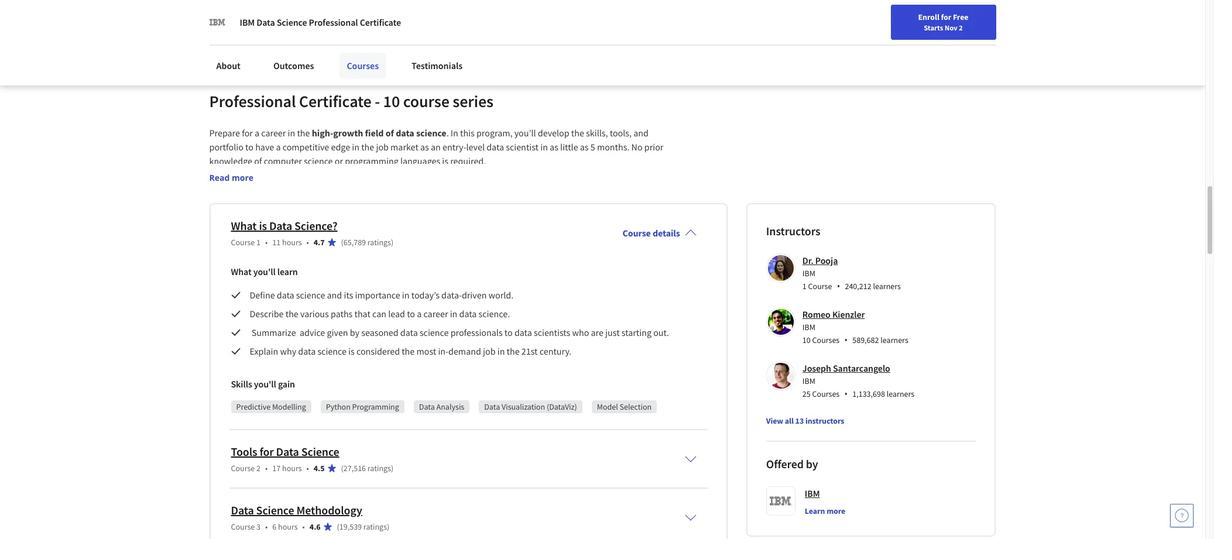 Task type: vqa. For each thing, say whether or not it's contained in the screenshot.


Task type: describe. For each thing, give the bounding box(es) containing it.
0 horizontal spatial 1
[[257, 237, 261, 248]]

data science methodology link
[[231, 503, 362, 518]]

read more button
[[209, 172, 254, 184]]

( 19,539 ratings )
[[337, 522, 390, 532]]

science up an
[[416, 127, 447, 139]]

competitive
[[283, 141, 329, 153]]

paths
[[331, 308, 353, 320]]

what for what is data science?
[[231, 218, 257, 233]]

courses link
[[340, 53, 386, 78]]

romeo
[[803, 309, 831, 320]]

romeo kienzler image
[[768, 309, 794, 335]]

testimonials link
[[405, 53, 470, 78]]

to for various
[[407, 308, 415, 320]]

0 vertical spatial and
[[324, 18, 339, 30]]

course inside dr. pooja ibm 1 course • 240,212 learners
[[809, 281, 832, 292]]

in left "21st" on the left
[[498, 345, 505, 357]]

1 vertical spatial science
[[301, 444, 339, 459]]

2 vertical spatial )
[[387, 522, 390, 532]]

• for kienzler
[[845, 334, 848, 347]]

(dataviz)
[[547, 402, 577, 412]]

2 vertical spatial (
[[337, 522, 340, 532]]

ibm for dr. pooja
[[803, 268, 816, 279]]

out.
[[654, 327, 669, 338]]

just
[[606, 327, 620, 338]]

about
[[216, 60, 241, 71]]

little
[[560, 141, 578, 153]]

• right 3
[[265, 522, 268, 532]]

model
[[597, 402, 618, 412]]

0 vertical spatial certificate
[[360, 16, 401, 28]]

the up competitive
[[297, 127, 310, 139]]

review
[[422, 18, 448, 30]]

prior
[[645, 141, 664, 153]]

kienzler
[[833, 309, 865, 320]]

science up most
[[420, 327, 449, 338]]

science down given
[[318, 345, 347, 357]]

0 horizontal spatial is
[[259, 218, 267, 233]]

for for tools
[[260, 444, 274, 459]]

the up 'little' on the left top of page
[[571, 127, 584, 139]]

1 inside dr. pooja ibm 1 course • 240,212 learners
[[803, 281, 807, 292]]

dr. pooja image
[[768, 255, 794, 281]]

find your new career link
[[875, 12, 960, 26]]

data up course 3 • 6 hours •
[[231, 503, 254, 518]]

to inside the . in this program, you'll develop the skills, tools, and portfolio to have a competitive edge in the job market as an entry-level data scientist in as little as 5 months. no prior knowledge of computer science or programming languages is required.
[[245, 141, 254, 153]]

define
[[250, 289, 275, 301]]

read
[[209, 172, 230, 183]]

course inside course details dropdown button
[[623, 227, 651, 239]]

a inside the . in this program, you'll develop the skills, tools, and portfolio to have a competitive edge in the job market as an entry-level data scientist in as little as 5 months. no prior knowledge of computer science or programming languages is required.
[[276, 141, 281, 153]]

who
[[572, 327, 589, 338]]

predictive
[[236, 402, 271, 412]]

11
[[273, 237, 281, 248]]

data down driven
[[459, 308, 477, 320]]

1 horizontal spatial your
[[897, 13, 913, 24]]

learners for kienzler
[[881, 335, 909, 345]]

field
[[365, 127, 384, 139]]

data right why in the left of the page
[[298, 345, 316, 357]]

• for 2
[[307, 463, 309, 474]]

demand
[[449, 345, 481, 357]]

gain
[[278, 378, 295, 390]]

courses for romeo
[[813, 335, 840, 345]]

summarize  advice given by seasoned data science professionals to data scientists who are just starting out.
[[250, 327, 669, 338]]

high-
[[312, 127, 333, 139]]

data left analysis at the left bottom of page
[[419, 402, 435, 412]]

santarcangelo
[[833, 362, 891, 374]]

romeo kienzler link
[[803, 309, 865, 320]]

data-
[[442, 289, 462, 301]]

of inside the . in this program, you'll develop the skills, tools, and portfolio to have a competitive edge in the job market as an entry-level data scientist in as little as 5 months. no prior knowledge of computer science or programming languages is required.
[[254, 155, 262, 167]]

edge
[[331, 141, 350, 153]]

for for enroll
[[941, 12, 952, 22]]

course
[[403, 91, 450, 112]]

its
[[344, 289, 353, 301]]

data up the 17 on the bottom of the page
[[276, 444, 299, 459]]

starting
[[622, 327, 652, 338]]

ratings for science?
[[368, 237, 391, 248]]

help center image
[[1175, 509, 1189, 523]]

2 as from the left
[[550, 141, 559, 153]]

or
[[335, 155, 343, 167]]

( for science?
[[341, 237, 344, 248]]

in-
[[438, 345, 449, 357]]

portfolio
[[209, 141, 244, 153]]

course 1 • 11 hours •
[[231, 237, 309, 248]]

level
[[466, 141, 485, 153]]

ibm up learn
[[805, 488, 820, 499]]

data up 11
[[269, 218, 292, 233]]

selection
[[620, 402, 652, 412]]

1,133,698
[[853, 389, 885, 399]]

0 horizontal spatial a
[[255, 127, 260, 139]]

months.
[[597, 141, 630, 153]]

learners for santarcangelo
[[887, 389, 915, 399]]

4.6
[[310, 522, 321, 532]]

tools
[[231, 444, 257, 459]]

enroll for free starts nov 2
[[919, 12, 969, 32]]

all
[[785, 416, 794, 426]]

2 inside enroll for free starts nov 2
[[959, 23, 963, 32]]

starts
[[924, 23, 944, 32]]

required.
[[450, 155, 486, 167]]

today's
[[412, 289, 440, 301]]

1 vertical spatial job
[[483, 345, 496, 357]]

describe
[[250, 308, 284, 320]]

• left the 17 on the bottom of the page
[[265, 463, 268, 474]]

) for science
[[391, 463, 394, 474]]

considered
[[357, 345, 400, 357]]

science inside the . in this program, you'll develop the skills, tools, and portfolio to have a competitive edge in the job market as an entry-level data scientist in as little as 5 months. no prior knowledge of computer science or programming languages is required.
[[304, 155, 333, 167]]

find
[[881, 13, 896, 24]]

skills,
[[586, 127, 608, 139]]

0 vertical spatial courses
[[347, 60, 379, 71]]

share
[[229, 18, 252, 30]]

5
[[591, 141, 595, 153]]

data up explain why data science is considered the most in-demand job in the 21st century.
[[400, 327, 418, 338]]

data up market
[[396, 127, 414, 139]]

25
[[803, 389, 811, 399]]

you'll for learn
[[253, 266, 276, 278]]

program,
[[477, 127, 513, 139]]

new
[[915, 13, 930, 24]]

what you'll learn
[[231, 266, 298, 278]]

ibm left on
[[240, 16, 255, 28]]

enroll
[[919, 12, 940, 22]]

offered by
[[766, 457, 819, 471]]

• for 1
[[307, 237, 309, 248]]

predictive modelling
[[236, 402, 306, 412]]

2 vertical spatial and
[[327, 289, 342, 301]]

10 for courses
[[803, 335, 811, 345]]

joseph santarcangelo image
[[768, 363, 794, 389]]

589,682
[[853, 335, 879, 345]]

tools for data science
[[231, 444, 339, 459]]

nov
[[945, 23, 958, 32]]

explain
[[250, 345, 278, 357]]

in left today's
[[402, 289, 410, 301]]

1 vertical spatial by
[[806, 457, 819, 471]]

python
[[326, 402, 351, 412]]

course for tools for data science
[[231, 463, 255, 474]]

languages
[[401, 155, 440, 167]]

world.
[[489, 289, 514, 301]]

instructors
[[806, 416, 845, 426]]

view all 13 instructors
[[766, 416, 845, 426]]

what for what you'll learn
[[231, 266, 252, 278]]

media
[[298, 18, 322, 30]]

• for 3
[[303, 522, 305, 532]]

3
[[257, 522, 261, 532]]

performance
[[370, 18, 421, 30]]

4.7
[[314, 237, 325, 248]]

joseph santarcangelo link
[[803, 362, 891, 374]]

• for santarcangelo
[[845, 388, 848, 401]]



Task type: locate. For each thing, give the bounding box(es) containing it.
1 vertical spatial of
[[254, 155, 262, 167]]

1 vertical spatial more
[[827, 506, 846, 516]]

1 vertical spatial and
[[634, 127, 649, 139]]

1 left 11
[[257, 237, 261, 248]]

• left 11
[[265, 237, 268, 248]]

ibm data science professional certificate
[[240, 16, 401, 28]]

python programming
[[326, 402, 399, 412]]

to right lead
[[407, 308, 415, 320]]

1 horizontal spatial to
[[407, 308, 415, 320]]

1 vertical spatial hours
[[282, 463, 302, 474]]

0 horizontal spatial 10
[[383, 91, 400, 112]]

series
[[453, 91, 494, 112]]

• left the 240,212
[[837, 280, 841, 293]]

model selection
[[597, 402, 652, 412]]

describe the various paths that can lead to a career in data science.
[[250, 308, 510, 320]]

1 horizontal spatial more
[[827, 506, 846, 516]]

) for science?
[[391, 237, 394, 248]]

data right share
[[257, 16, 275, 28]]

view all 13 instructors button
[[766, 415, 845, 427]]

coursera career certificate image
[[775, 0, 970, 65]]

prepare
[[209, 127, 240, 139]]

1 horizontal spatial job
[[483, 345, 496, 357]]

more for read more
[[232, 172, 254, 183]]

0 horizontal spatial more
[[232, 172, 254, 183]]

17
[[273, 463, 281, 474]]

1 vertical spatial 1
[[803, 281, 807, 292]]

data visualization (dataviz)
[[484, 402, 577, 412]]

various
[[300, 308, 329, 320]]

learners for pooja
[[873, 281, 901, 292]]

career
[[932, 13, 954, 24]]

for up course 2 • 17 hours •
[[260, 444, 274, 459]]

21st
[[522, 345, 538, 357]]

science?
[[295, 218, 338, 233]]

hours right 11
[[282, 237, 302, 248]]

0 vertical spatial 2
[[959, 23, 963, 32]]

0 horizontal spatial your
[[351, 18, 368, 30]]

) right 65,789
[[391, 237, 394, 248]]

learners right 1,133,698
[[887, 389, 915, 399]]

ibm down dr.
[[803, 268, 816, 279]]

2 vertical spatial ratings
[[364, 522, 387, 532]]

.
[[447, 127, 449, 139]]

explain why data science is considered the most in-demand job in the 21st century.
[[250, 345, 574, 357]]

( down "methodology"
[[337, 522, 340, 532]]

what
[[231, 218, 257, 233], [231, 266, 252, 278]]

0 vertical spatial is
[[442, 155, 449, 167]]

1 vertical spatial professional
[[209, 91, 296, 112]]

science right on
[[277, 16, 307, 28]]

ibm down romeo
[[803, 322, 816, 333]]

as left an
[[420, 141, 429, 153]]

. in this program, you'll develop the skills, tools, and portfolio to have a competitive edge in the job market as an entry-level data scientist in as little as 5 months. no prior knowledge of computer science or programming languages is required.
[[209, 127, 666, 167]]

2
[[959, 23, 963, 32], [257, 463, 261, 474]]

the left "21st" on the left
[[507, 345, 520, 357]]

10 inside romeo kienzler ibm 10 courses • 589,682 learners
[[803, 335, 811, 345]]

1 what from the top
[[231, 218, 257, 233]]

more
[[232, 172, 254, 183], [827, 506, 846, 516]]

the left most
[[402, 345, 415, 357]]

certificate up the courses link
[[360, 16, 401, 28]]

0 vertical spatial hours
[[282, 237, 302, 248]]

learners inside dr. pooja ibm 1 course • 240,212 learners
[[873, 281, 901, 292]]

learners inside romeo kienzler ibm 10 courses • 589,682 learners
[[881, 335, 909, 345]]

2 vertical spatial to
[[505, 327, 513, 338]]

hours right the 17 on the bottom of the page
[[282, 463, 302, 474]]

for for prepare
[[242, 127, 253, 139]]

in right edge
[[352, 141, 360, 153]]

testimonials
[[412, 60, 463, 71]]

methodology
[[297, 503, 362, 518]]

)
[[391, 237, 394, 248], [391, 463, 394, 474], [387, 522, 390, 532]]

is
[[442, 155, 449, 167], [259, 218, 267, 233], [349, 345, 355, 357]]

• for pooja
[[837, 280, 841, 293]]

0 horizontal spatial to
[[245, 141, 254, 153]]

courses
[[347, 60, 379, 71], [813, 335, 840, 345], [813, 389, 840, 399]]

joseph
[[803, 362, 831, 374]]

professional certificate - 10 course series
[[209, 91, 494, 112]]

1 vertical spatial to
[[407, 308, 415, 320]]

career
[[261, 127, 286, 139], [424, 308, 448, 320]]

of down "have"
[[254, 155, 262, 167]]

data
[[257, 16, 275, 28], [269, 218, 292, 233], [419, 402, 435, 412], [484, 402, 500, 412], [276, 444, 299, 459], [231, 503, 254, 518]]

ratings right 19,539
[[364, 522, 387, 532]]

1 vertical spatial certificate
[[299, 91, 372, 112]]

can
[[372, 308, 387, 320]]

2 horizontal spatial for
[[941, 12, 952, 22]]

10
[[383, 91, 400, 112], [803, 335, 811, 345]]

1 down dr.
[[803, 281, 807, 292]]

learners
[[873, 281, 901, 292], [881, 335, 909, 345], [887, 389, 915, 399]]

0 vertical spatial career
[[261, 127, 286, 139]]

a up "have"
[[255, 127, 260, 139]]

0 horizontal spatial professional
[[209, 91, 296, 112]]

course left 11
[[231, 237, 255, 248]]

learners inside joseph santarcangelo ibm 25 courses • 1,133,698 learners
[[887, 389, 915, 399]]

course
[[623, 227, 651, 239], [231, 237, 255, 248], [809, 281, 832, 292], [231, 463, 255, 474], [231, 522, 255, 532]]

to left "have"
[[245, 141, 254, 153]]

3 as from the left
[[580, 141, 589, 153]]

are
[[591, 327, 604, 338]]

2 vertical spatial is
[[349, 345, 355, 357]]

and left the its
[[327, 289, 342, 301]]

hours
[[282, 237, 302, 248], [282, 463, 302, 474], [278, 522, 298, 532]]

ratings right 65,789
[[368, 237, 391, 248]]

2 horizontal spatial a
[[417, 308, 422, 320]]

None search field
[[167, 7, 448, 31]]

is left considered
[[349, 345, 355, 357]]

0 vertical spatial 1
[[257, 237, 261, 248]]

1 vertical spatial )
[[391, 463, 394, 474]]

1 vertical spatial ratings
[[368, 463, 391, 474]]

0 vertical spatial job
[[376, 141, 389, 153]]

0 vertical spatial 10
[[383, 91, 400, 112]]

share it on social media and in your performance review
[[229, 18, 448, 30]]

( 27,516 ratings )
[[341, 463, 394, 474]]

hours for science?
[[282, 237, 302, 248]]

• inside joseph santarcangelo ibm 25 courses • 1,133,698 learners
[[845, 388, 848, 401]]

the left various
[[286, 308, 299, 320]]

2 vertical spatial courses
[[813, 389, 840, 399]]

2 left the 17 on the bottom of the page
[[257, 463, 261, 474]]

course down tools
[[231, 463, 255, 474]]

ibm image
[[209, 14, 226, 30]]

data left visualization
[[484, 402, 500, 412]]

more down knowledge in the top left of the page
[[232, 172, 254, 183]]

1 vertical spatial courses
[[813, 335, 840, 345]]

19,539
[[340, 522, 362, 532]]

is up course 1 • 11 hours •
[[259, 218, 267, 233]]

ibm for joseph santarcangelo
[[803, 376, 816, 386]]

0 vertical spatial science
[[277, 16, 307, 28]]

2 horizontal spatial to
[[505, 327, 513, 338]]

0 vertical spatial ratings
[[368, 237, 391, 248]]

given
[[327, 327, 348, 338]]

your
[[897, 13, 913, 24], [351, 18, 368, 30]]

hours for science
[[282, 463, 302, 474]]

1 vertical spatial what
[[231, 266, 252, 278]]

courses down romeo kienzler link
[[813, 335, 840, 345]]

modelling
[[272, 402, 306, 412]]

1 as from the left
[[420, 141, 429, 153]]

0 horizontal spatial by
[[350, 327, 360, 338]]

by right given
[[350, 327, 360, 338]]

1 horizontal spatial is
[[349, 345, 355, 357]]

0 vertical spatial (
[[341, 237, 344, 248]]

0 horizontal spatial 2
[[257, 463, 261, 474]]

learn
[[805, 506, 825, 516]]

data up "21st" on the left
[[515, 327, 532, 338]]

job down field
[[376, 141, 389, 153]]

you'll left learn
[[253, 266, 276, 278]]

10 right -
[[383, 91, 400, 112]]

what up course 1 • 11 hours •
[[231, 218, 257, 233]]

2 horizontal spatial is
[[442, 155, 449, 167]]

courses inside romeo kienzler ibm 10 courses • 589,682 learners
[[813, 335, 840, 345]]

27,516
[[344, 463, 366, 474]]

0 vertical spatial learners
[[873, 281, 901, 292]]

and up no
[[634, 127, 649, 139]]

view
[[766, 416, 784, 426]]

0 horizontal spatial as
[[420, 141, 429, 153]]

analysis
[[437, 402, 465, 412]]

course details
[[623, 227, 680, 239]]

2 vertical spatial learners
[[887, 389, 915, 399]]

entry-
[[443, 141, 466, 153]]

1 vertical spatial is
[[259, 218, 267, 233]]

1 horizontal spatial as
[[550, 141, 559, 153]]

you'll for gain
[[254, 378, 276, 390]]

0 vertical spatial more
[[232, 172, 254, 183]]

ibm inside joseph santarcangelo ibm 25 courses • 1,133,698 learners
[[803, 376, 816, 386]]

pooja
[[816, 255, 838, 266]]

1 horizontal spatial 1
[[803, 281, 807, 292]]

0 vertical spatial to
[[245, 141, 254, 153]]

science down competitive
[[304, 155, 333, 167]]

what up define
[[231, 266, 252, 278]]

1 vertical spatial 10
[[803, 335, 811, 345]]

you'll
[[515, 127, 536, 139]]

0 vertical spatial for
[[941, 12, 952, 22]]

0 horizontal spatial for
[[242, 127, 253, 139]]

data right define
[[277, 289, 294, 301]]

1 horizontal spatial 2
[[959, 23, 963, 32]]

ratings right 27,516
[[368, 463, 391, 474]]

career up "have"
[[261, 127, 286, 139]]

1 vertical spatial for
[[242, 127, 253, 139]]

learners right the 240,212
[[873, 281, 901, 292]]

no
[[632, 141, 643, 153]]

1 horizontal spatial for
[[260, 444, 274, 459]]

courses for joseph
[[813, 389, 840, 399]]

1 vertical spatial career
[[424, 308, 448, 320]]

science up 4.5
[[301, 444, 339, 459]]

read more
[[209, 172, 254, 183]]

a down today's
[[417, 308, 422, 320]]

13
[[796, 416, 804, 426]]

more right learn
[[827, 506, 846, 516]]

as down develop
[[550, 141, 559, 153]]

• inside romeo kienzler ibm 10 courses • 589,682 learners
[[845, 334, 848, 347]]

about link
[[209, 53, 248, 78]]

0 vertical spatial professional
[[309, 16, 358, 28]]

for inside enroll for free starts nov 2
[[941, 12, 952, 22]]

visualization
[[502, 402, 545, 412]]

your right find
[[897, 13, 913, 24]]

data science methodology
[[231, 503, 362, 518]]

(
[[341, 237, 344, 248], [341, 463, 344, 474], [337, 522, 340, 532]]

1 horizontal spatial of
[[386, 127, 394, 139]]

ibm inside dr. pooja ibm 1 course • 240,212 learners
[[803, 268, 816, 279]]

in right media
[[341, 18, 349, 30]]

0 vertical spatial you'll
[[253, 266, 276, 278]]

2 vertical spatial science
[[256, 503, 294, 518]]

data
[[396, 127, 414, 139], [487, 141, 504, 153], [277, 289, 294, 301], [459, 308, 477, 320], [400, 327, 418, 338], [515, 327, 532, 338], [298, 345, 316, 357]]

offered
[[766, 457, 804, 471]]

learners right 589,682
[[881, 335, 909, 345]]

1 vertical spatial learners
[[881, 335, 909, 345]]

for right prepare on the left of the page
[[242, 127, 253, 139]]

( 65,789 ratings )
[[341, 237, 394, 248]]

0 vertical spatial of
[[386, 127, 394, 139]]

lead
[[388, 308, 405, 320]]

10 for course
[[383, 91, 400, 112]]

the up programming
[[361, 141, 374, 153]]

10 down romeo
[[803, 335, 811, 345]]

course left details
[[623, 227, 651, 239]]

1 horizontal spatial professional
[[309, 16, 358, 28]]

( right 4.7
[[341, 237, 344, 248]]

job inside the . in this program, you'll develop the skills, tools, and portfolio to have a competitive edge in the job market as an entry-level data scientist in as little as 5 months. no prior knowledge of computer science or programming languages is required.
[[376, 141, 389, 153]]

courses inside joseph santarcangelo ibm 25 courses • 1,133,698 learners
[[813, 389, 840, 399]]

and right media
[[324, 18, 339, 30]]

growth
[[333, 127, 363, 139]]

this
[[460, 127, 475, 139]]

and inside the . in this program, you'll develop the skills, tools, and portfolio to have a competitive edge in the job market as an entry-level data scientist in as little as 5 months. no prior knowledge of computer science or programming languages is required.
[[634, 127, 649, 139]]

career down today's
[[424, 308, 448, 320]]

1 horizontal spatial by
[[806, 457, 819, 471]]

professional up prepare on the left of the page
[[209, 91, 296, 112]]

is down entry-
[[442, 155, 449, 167]]

more for learn more
[[827, 506, 846, 516]]

data down the program,
[[487, 141, 504, 153]]

your left performance
[[351, 18, 368, 30]]

course down 'dr. pooja' 'link'
[[809, 281, 832, 292]]

) right 27,516
[[391, 463, 394, 474]]

0 horizontal spatial of
[[254, 155, 262, 167]]

-
[[375, 91, 380, 112]]

is inside the . in this program, you'll develop the skills, tools, and portfolio to have a competitive edge in the job market as an entry-level data scientist in as little as 5 months. no prior knowledge of computer science or programming languages is required.
[[442, 155, 449, 167]]

( for science
[[341, 463, 344, 474]]

• left 1,133,698
[[845, 388, 848, 401]]

0 horizontal spatial job
[[376, 141, 389, 153]]

dr. pooja link
[[803, 255, 838, 266]]

2 vertical spatial a
[[417, 308, 422, 320]]

• inside dr. pooja ibm 1 course • 240,212 learners
[[837, 280, 841, 293]]

• left 4.6
[[303, 522, 305, 532]]

• left 589,682
[[845, 334, 848, 347]]

certificate
[[360, 16, 401, 28], [299, 91, 372, 112]]

as left 5
[[580, 141, 589, 153]]

2 vertical spatial hours
[[278, 522, 298, 532]]

1 vertical spatial a
[[276, 141, 281, 153]]

2 vertical spatial for
[[260, 444, 274, 459]]

1 vertical spatial you'll
[[254, 378, 276, 390]]

2 right nov
[[959, 23, 963, 32]]

science up various
[[296, 289, 325, 301]]

data inside the . in this program, you'll develop the skills, tools, and portfolio to have a competitive edge in the job market as an entry-level data scientist in as little as 5 months. no prior knowledge of computer science or programming languages is required.
[[487, 141, 504, 153]]

a right "have"
[[276, 141, 281, 153]]

course for what is data science?
[[231, 237, 255, 248]]

of right field
[[386, 127, 394, 139]]

course for data science methodology
[[231, 522, 255, 532]]

programming
[[352, 402, 399, 412]]

1 vertical spatial 2
[[257, 463, 261, 474]]

romeo kienzler ibm 10 courses • 589,682 learners
[[803, 309, 909, 347]]

2 horizontal spatial as
[[580, 141, 589, 153]]

in down develop
[[541, 141, 548, 153]]

to for by
[[505, 327, 513, 338]]

ibm up 25
[[803, 376, 816, 386]]

0 vertical spatial by
[[350, 327, 360, 338]]

2 what from the top
[[231, 266, 252, 278]]

0 vertical spatial what
[[231, 218, 257, 233]]

0 vertical spatial a
[[255, 127, 260, 139]]

prepare for a career in the high-growth field of data science
[[209, 127, 447, 139]]

1 vertical spatial (
[[341, 463, 344, 474]]

1 horizontal spatial 10
[[803, 335, 811, 345]]

courses up professional certificate - 10 course series
[[347, 60, 379, 71]]

ibm for romeo kienzler
[[803, 322, 816, 333]]

1 horizontal spatial a
[[276, 141, 281, 153]]

skills you'll gain
[[231, 378, 295, 390]]

in up competitive
[[288, 127, 295, 139]]

course 3 • 6 hours •
[[231, 522, 305, 532]]

0 horizontal spatial career
[[261, 127, 286, 139]]

science up 6 at bottom
[[256, 503, 294, 518]]

find your new career
[[881, 13, 954, 24]]

in down the data-
[[450, 308, 458, 320]]

have
[[255, 141, 274, 153]]

learn more button
[[805, 505, 846, 517]]

0 vertical spatial )
[[391, 237, 394, 248]]

you'll left gain
[[254, 378, 276, 390]]

course left 3
[[231, 522, 255, 532]]

1 horizontal spatial career
[[424, 308, 448, 320]]

english
[[981, 13, 1010, 25]]

it
[[254, 18, 259, 30]]

by right 'offered'
[[806, 457, 819, 471]]

ibm inside romeo kienzler ibm 10 courses • 589,682 learners
[[803, 322, 816, 333]]

) right 19,539
[[387, 522, 390, 532]]

ratings for science
[[368, 463, 391, 474]]

to down science.
[[505, 327, 513, 338]]

programming
[[345, 155, 399, 167]]



